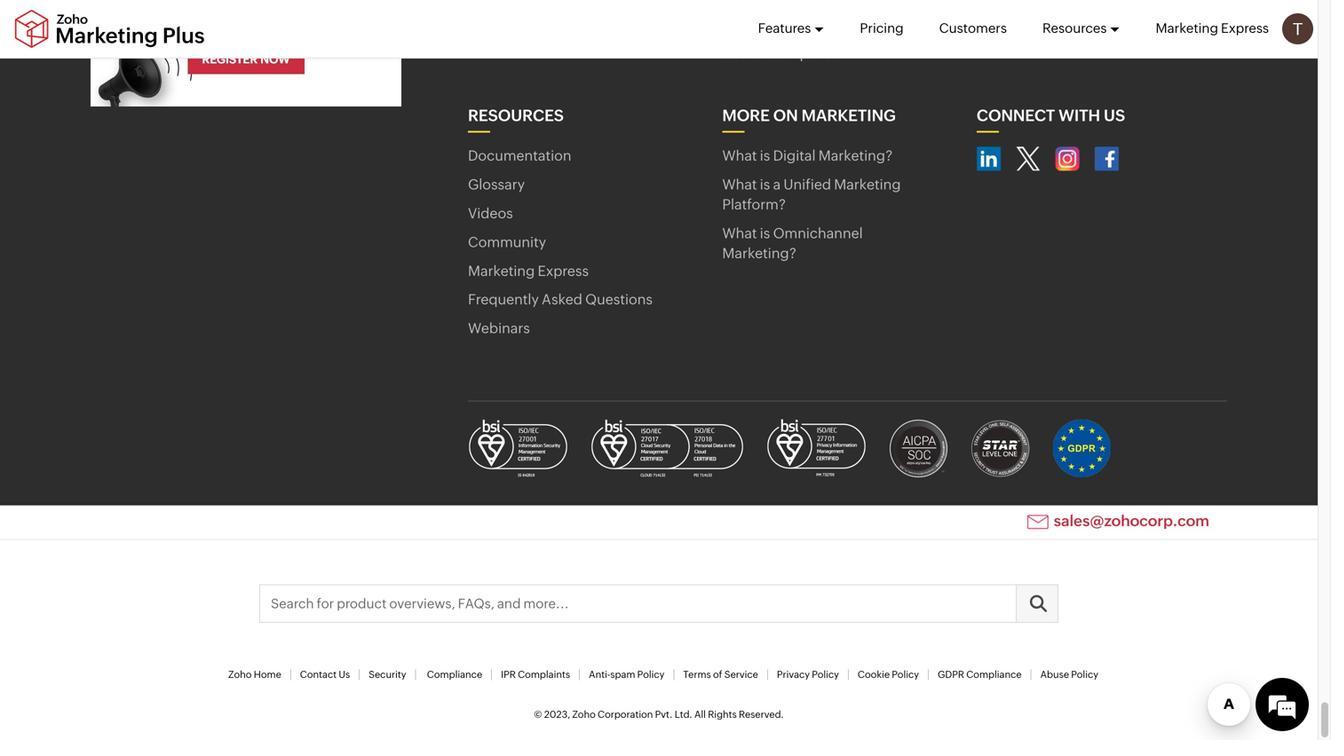 Task type: describe. For each thing, give the bounding box(es) containing it.
asked
[[542, 291, 583, 308]]

compliance link
[[427, 670, 482, 681]]

comparison
[[768, 45, 849, 62]]

service
[[725, 670, 758, 681]]

cookie
[[858, 670, 890, 681]]

webinars
[[468, 320, 530, 337]]

zoho home link
[[228, 670, 281, 681]]

home
[[254, 670, 281, 681]]

privacy policy
[[777, 670, 839, 681]]

abuse
[[1041, 670, 1069, 681]]

what is a unified marketing platform?
[[722, 176, 901, 213]]

rights
[[708, 710, 737, 721]]

with
[[1059, 107, 1101, 125]]

Search for product overviews, FAQs, and more... text field
[[260, 586, 1058, 623]]

reserved.
[[739, 710, 784, 721]]

on
[[773, 107, 798, 125]]

customers
[[939, 20, 1007, 36]]

anti-spam policy link
[[589, 670, 665, 681]]

terry turtle image
[[1283, 13, 1314, 44]]

more on marketing
[[722, 107, 896, 125]]

see all comparison link
[[722, 44, 849, 64]]

rd
[[722, 16, 742, 33]]

frequently asked questions
[[468, 291, 653, 308]]

marketing
[[802, 107, 896, 125]]

0 vertical spatial zoho
[[228, 670, 252, 681]]

what is digital marketing? link
[[722, 146, 893, 166]]

cookie policy link
[[858, 670, 919, 681]]

marketing? for omnichannel
[[722, 245, 797, 261]]

is for omnichannel
[[760, 225, 770, 241]]

policy for cookie policy
[[892, 670, 919, 681]]

see
[[722, 45, 747, 62]]

webinars link
[[468, 319, 530, 339]]

privacy policy link
[[777, 670, 839, 681]]

terms of service
[[683, 670, 758, 681]]

features link
[[758, 0, 825, 57]]

gdpr
[[938, 670, 965, 681]]

station
[[745, 16, 792, 33]]

features
[[758, 20, 811, 36]]

a
[[773, 176, 781, 193]]

zoho marketingplus logo image
[[13, 9, 206, 48]]

cookie policy
[[858, 670, 919, 681]]

marketing for community
[[468, 263, 535, 279]]

connect
[[977, 107, 1055, 125]]

2 compliance from the left
[[967, 670, 1022, 681]]

marketing express for resources
[[1156, 20, 1269, 36]]

what is omnichannel marketing? link
[[722, 224, 935, 264]]

corporation
[[598, 710, 653, 721]]

all
[[750, 45, 765, 62]]

connect with us
[[977, 107, 1125, 125]]

express for resources
[[1221, 20, 1269, 36]]

ipr
[[501, 670, 516, 681]]

sales@zohocorp.com
[[1054, 512, 1210, 530]]

all
[[695, 710, 706, 721]]

gdpr compliance
[[938, 670, 1022, 681]]

ipr complaints
[[501, 670, 570, 681]]

is for a
[[760, 176, 770, 193]]

abuse policy link
[[1041, 670, 1099, 681]]

1 vertical spatial resources
[[468, 107, 564, 125]]

sales@zohocorp.com link
[[1027, 512, 1210, 530]]

complaints
[[518, 670, 570, 681]]

©
[[534, 710, 542, 721]]

anti-spam policy
[[589, 670, 665, 681]]

pricing link
[[860, 0, 904, 57]]

security
[[369, 670, 406, 681]]



Task type: vqa. For each thing, say whether or not it's contained in the screenshot.
Frequently Asked Questions 'LINK'
yes



Task type: locate. For each thing, give the bounding box(es) containing it.
platform?
[[722, 196, 786, 213]]

1 horizontal spatial marketing express link
[[1156, 0, 1269, 57]]

is left the digital
[[760, 148, 770, 164]]

policy right privacy
[[812, 670, 839, 681]]

marketing express left terry turtle image
[[1156, 20, 1269, 36]]

2023,
[[544, 710, 570, 721]]

2 vertical spatial is
[[760, 225, 770, 241]]

1 vertical spatial marketing express link
[[468, 261, 589, 281]]

1 policy from the left
[[637, 670, 665, 681]]

1 vertical spatial is
[[760, 176, 770, 193]]

zoho left home
[[228, 670, 252, 681]]

contact us link
[[300, 670, 350, 681]]

videos link
[[468, 204, 513, 224]]

gdpr compliance link
[[938, 670, 1022, 681]]

abuse policy
[[1041, 670, 1099, 681]]

0 horizontal spatial resources
[[468, 107, 564, 125]]

0 horizontal spatial marketing express
[[468, 263, 589, 279]]

express
[[1221, 20, 1269, 36], [538, 263, 589, 279]]

what inside what is omnichannel marketing?
[[722, 225, 757, 241]]

what for what is digital marketing?
[[722, 148, 757, 164]]

policy right abuse
[[1071, 670, 1099, 681]]

marketing express
[[1156, 20, 1269, 36], [468, 263, 589, 279]]

resources
[[1043, 20, 1107, 36], [468, 107, 564, 125]]

express for community
[[538, 263, 589, 279]]

terms
[[683, 670, 711, 681]]

rd station
[[722, 16, 792, 33]]

what is digital marketing?
[[722, 148, 893, 164]]

what for what is a unified marketing platform?
[[722, 176, 757, 193]]

is left a
[[760, 176, 770, 193]]

ipr complaints link
[[501, 670, 570, 681]]

compliance left ipr on the left bottom of the page
[[427, 670, 482, 681]]

what inside the what is a unified marketing platform?
[[722, 176, 757, 193]]

0 vertical spatial express
[[1221, 20, 1269, 36]]

ltd.
[[675, 710, 693, 721]]

is inside the what is a unified marketing platform?
[[760, 176, 770, 193]]

1 horizontal spatial marketing express
[[1156, 20, 1269, 36]]

marketing express for community
[[468, 263, 589, 279]]

marketing? down platform?
[[722, 245, 797, 261]]

0 vertical spatial marketing?
[[819, 148, 893, 164]]

marketing express down community link
[[468, 263, 589, 279]]

0 horizontal spatial marketing
[[468, 263, 535, 279]]

pricing
[[860, 20, 904, 36]]

what down platform?
[[722, 225, 757, 241]]

policy right the spam
[[637, 670, 665, 681]]

rd station link
[[722, 15, 792, 35]]

3 policy from the left
[[892, 670, 919, 681]]

2 horizontal spatial marketing
[[1156, 20, 1219, 36]]

what down more
[[722, 148, 757, 164]]

3 what from the top
[[722, 225, 757, 241]]

of
[[713, 670, 723, 681]]

what is omnichannel marketing?
[[722, 225, 863, 261]]

1 vertical spatial zoho
[[572, 710, 596, 721]]

marketing express link for resources
[[1156, 0, 1269, 57]]

anti-
[[589, 670, 610, 681]]

what inside what is digital marketing? link
[[722, 148, 757, 164]]

is for digital
[[760, 148, 770, 164]]

express up asked
[[538, 263, 589, 279]]

contact
[[300, 670, 337, 681]]

zoho home
[[228, 670, 281, 681]]

unified
[[784, 176, 831, 193]]

0 vertical spatial resources
[[1043, 20, 1107, 36]]

0 vertical spatial marketing
[[1156, 20, 1219, 36]]

more
[[722, 107, 770, 125]]

omnichannel
[[773, 225, 863, 241]]

privacy
[[777, 670, 810, 681]]

digital
[[773, 148, 816, 164]]

is down platform?
[[760, 225, 770, 241]]

marketing? down marketing
[[819, 148, 893, 164]]

is
[[760, 148, 770, 164], [760, 176, 770, 193], [760, 225, 770, 241]]

express left terry turtle image
[[1221, 20, 1269, 36]]

us
[[1104, 107, 1125, 125]]

0 horizontal spatial express
[[538, 263, 589, 279]]

marketing express link for community
[[468, 261, 589, 281]]

policy for abuse policy
[[1071, 670, 1099, 681]]

4 policy from the left
[[1071, 670, 1099, 681]]

policy right the cookie
[[892, 670, 919, 681]]

1 vertical spatial what
[[722, 176, 757, 193]]

1 horizontal spatial compliance
[[967, 670, 1022, 681]]

customers link
[[939, 0, 1007, 57]]

2 policy from the left
[[812, 670, 839, 681]]

see all comparison
[[722, 45, 849, 62]]

what is a unified marketing platform? link
[[722, 175, 935, 215]]

1 vertical spatial marketing express
[[468, 263, 589, 279]]

contact us
[[300, 670, 350, 681]]

is inside what is omnichannel marketing?
[[760, 225, 770, 241]]

security link
[[369, 670, 406, 681]]

terms of service link
[[683, 670, 758, 681]]

2 is from the top
[[760, 176, 770, 193]]

questions
[[585, 291, 653, 308]]

1 vertical spatial marketing?
[[722, 245, 797, 261]]

1 vertical spatial express
[[538, 263, 589, 279]]

marketing? for digital
[[819, 148, 893, 164]]

compliance
[[427, 670, 482, 681], [967, 670, 1022, 681]]

frequently
[[468, 291, 539, 308]]

documentation link
[[468, 146, 572, 166]]

what
[[722, 148, 757, 164], [722, 176, 757, 193], [722, 225, 757, 241]]

0 horizontal spatial zoho
[[228, 670, 252, 681]]

1 vertical spatial marketing
[[834, 176, 901, 193]]

0 vertical spatial marketing express link
[[1156, 0, 1269, 57]]

marketing? inside what is omnichannel marketing?
[[722, 245, 797, 261]]

videos
[[468, 205, 513, 222]]

what up platform?
[[722, 176, 757, 193]]

marketing plus webinar image
[[91, 0, 401, 106]]

1 horizontal spatial zoho
[[572, 710, 596, 721]]

policy
[[637, 670, 665, 681], [812, 670, 839, 681], [892, 670, 919, 681], [1071, 670, 1099, 681]]

resources up the documentation
[[468, 107, 564, 125]]

zoho
[[228, 670, 252, 681], [572, 710, 596, 721]]

1 what from the top
[[722, 148, 757, 164]]

2 what from the top
[[722, 176, 757, 193]]

2 vertical spatial marketing
[[468, 263, 535, 279]]

policy for privacy policy
[[812, 670, 839, 681]]

0 horizontal spatial compliance
[[427, 670, 482, 681]]

1 horizontal spatial resources
[[1043, 20, 1107, 36]]

pvt.
[[655, 710, 673, 721]]

glossary
[[468, 176, 525, 193]]

3 is from the top
[[760, 225, 770, 241]]

marketing express link
[[1156, 0, 1269, 57], [468, 261, 589, 281]]

0 horizontal spatial marketing?
[[722, 245, 797, 261]]

resources link
[[1043, 0, 1120, 57]]

1 compliance from the left
[[427, 670, 482, 681]]

1 horizontal spatial express
[[1221, 20, 1269, 36]]

© 2023, zoho corporation pvt. ltd. all rights reserved.
[[534, 710, 784, 721]]

0 vertical spatial is
[[760, 148, 770, 164]]

frequently asked questions link
[[468, 290, 653, 310]]

community link
[[468, 233, 546, 252]]

compliance right gdpr
[[967, 670, 1022, 681]]

1 horizontal spatial marketing
[[834, 176, 901, 193]]

0 horizontal spatial marketing express link
[[468, 261, 589, 281]]

marketing express link down community link
[[468, 261, 589, 281]]

us
[[339, 670, 350, 681]]

0 vertical spatial what
[[722, 148, 757, 164]]

documentation
[[468, 148, 572, 164]]

0 vertical spatial marketing express
[[1156, 20, 1269, 36]]

resources up with
[[1043, 20, 1107, 36]]

marketing inside the what is a unified marketing platform?
[[834, 176, 901, 193]]

marketing express link left terry turtle image
[[1156, 0, 1269, 57]]

glossary link
[[468, 175, 525, 195]]

1 is from the top
[[760, 148, 770, 164]]

spam
[[610, 670, 635, 681]]

1 horizontal spatial marketing?
[[819, 148, 893, 164]]

marketing for resources
[[1156, 20, 1219, 36]]

community
[[468, 234, 546, 250]]

what for what is omnichannel marketing?
[[722, 225, 757, 241]]

zoho right 2023, at left bottom
[[572, 710, 596, 721]]

2 vertical spatial what
[[722, 225, 757, 241]]



